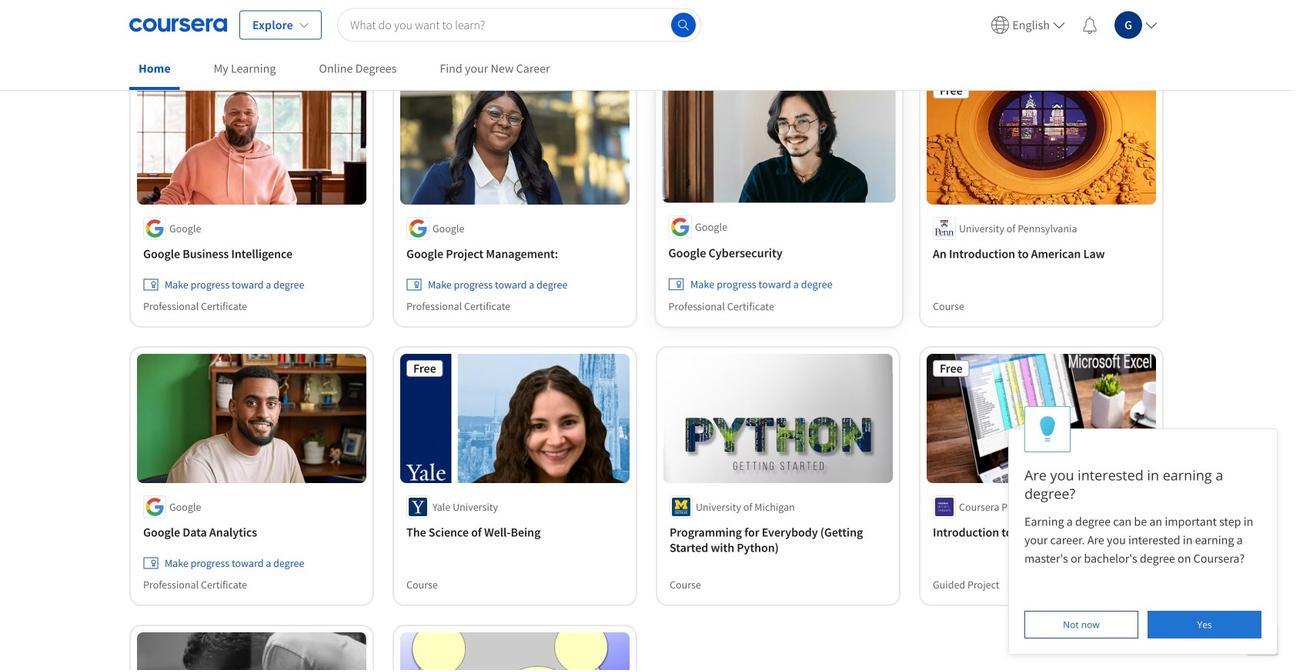 Task type: describe. For each thing, give the bounding box(es) containing it.
coursera image
[[129, 13, 227, 37]]

What do you want to learn? text field
[[337, 8, 702, 42]]



Task type: vqa. For each thing, say whether or not it's contained in the screenshot.
the "Plans"
no



Task type: locate. For each thing, give the bounding box(es) containing it.
menu
[[985, 0, 1165, 50]]

lightbulb tip image
[[1040, 416, 1056, 443]]

help center image
[[1254, 631, 1272, 649]]

recently viewed products collection element
[[120, 7, 1174, 671]]

alice element
[[1009, 407, 1279, 655]]

None search field
[[337, 8, 702, 42]]



